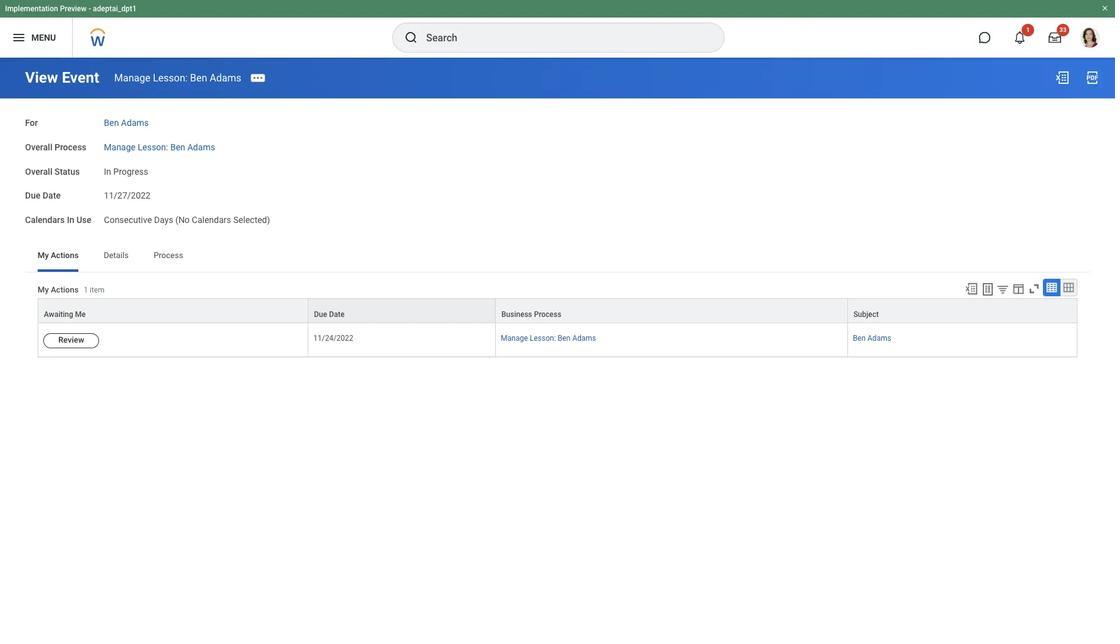 Task type: describe. For each thing, give the bounding box(es) containing it.
date inside popup button
[[329, 310, 345, 319]]

me
[[75, 310, 86, 319]]

manage lesson: ben adams for view event
[[114, 72, 241, 84]]

lesson: inside review row
[[530, 334, 556, 343]]

awaiting me button
[[38, 299, 308, 323]]

due date inside popup button
[[314, 310, 345, 319]]

actions for my actions
[[51, 251, 79, 260]]

manage lesson: ben adams for overall process
[[104, 142, 215, 152]]

menu banner
[[0, 0, 1116, 58]]

1 vertical spatial in
[[67, 215, 74, 225]]

due date element
[[104, 183, 151, 202]]

status
[[55, 166, 80, 177]]

item
[[90, 286, 105, 295]]

review button
[[43, 333, 99, 349]]

table image
[[1046, 281, 1058, 294]]

select to filter grid data image
[[996, 283, 1010, 296]]

calendars in use
[[25, 215, 91, 225]]

view event main content
[[0, 58, 1116, 403]]

0 horizontal spatial due date
[[25, 191, 61, 201]]

business process
[[502, 310, 562, 319]]

justify image
[[11, 30, 26, 45]]

0 vertical spatial due
[[25, 191, 40, 201]]

view
[[25, 69, 58, 87]]

business process button
[[496, 299, 848, 323]]

review
[[58, 335, 84, 345]]

view event
[[25, 69, 99, 87]]

implementation preview -   adeptai_dpt1
[[5, 4, 137, 13]]

menu
[[31, 32, 56, 42]]

11/27/2022
[[104, 191, 151, 201]]

ben for manage lesson: ben adams link for process
[[170, 142, 185, 152]]

subject button
[[848, 299, 1077, 323]]

2 vertical spatial manage lesson: ben adams link
[[501, 334, 596, 343]]

-
[[89, 4, 91, 13]]

manage inside review row
[[501, 334, 528, 343]]

overall for overall status
[[25, 166, 52, 177]]

my for my actions
[[38, 251, 49, 260]]

due inside popup button
[[314, 310, 327, 319]]

details
[[104, 251, 129, 260]]

0 horizontal spatial ben adams
[[104, 118, 149, 128]]

toolbar inside view event main content
[[959, 279, 1078, 298]]

actions for my actions 1 item
[[51, 285, 79, 295]]

click to view/edit grid preferences image
[[1012, 282, 1026, 296]]



Task type: locate. For each thing, give the bounding box(es) containing it.
implementation
[[5, 4, 58, 13]]

in left progress
[[104, 166, 111, 177]]

1 right notifications large image
[[1027, 26, 1030, 33]]

0 vertical spatial ben adams
[[104, 118, 149, 128]]

2 horizontal spatial process
[[534, 310, 562, 319]]

1 horizontal spatial ben adams
[[853, 334, 892, 343]]

ben adams link
[[104, 115, 149, 128], [853, 332, 892, 343]]

preview
[[60, 4, 87, 13]]

tab list
[[25, 242, 1090, 272]]

2 overall from the top
[[25, 166, 52, 177]]

1 vertical spatial manage lesson: ben adams
[[104, 142, 215, 152]]

manage lesson: ben adams inside review row
[[501, 334, 596, 343]]

ben adams
[[104, 118, 149, 128], [853, 334, 892, 343]]

1 actions from the top
[[51, 251, 79, 260]]

1 vertical spatial my
[[38, 285, 49, 295]]

overall process
[[25, 142, 86, 152]]

overall for overall process
[[25, 142, 52, 152]]

2 vertical spatial manage lesson: ben adams
[[501, 334, 596, 343]]

in left use
[[67, 215, 74, 225]]

in progress
[[104, 166, 148, 177]]

row containing awaiting me
[[38, 298, 1078, 323]]

my inside tab list
[[38, 251, 49, 260]]

manage up overall status element
[[104, 142, 136, 152]]

consecutive
[[104, 215, 152, 225]]

my actions 1 item
[[38, 285, 105, 295]]

1 vertical spatial manage lesson: ben adams link
[[104, 140, 215, 152]]

1
[[1027, 26, 1030, 33], [84, 286, 88, 295]]

manage
[[114, 72, 150, 84], [104, 142, 136, 152], [501, 334, 528, 343]]

1 vertical spatial process
[[154, 251, 183, 260]]

0 vertical spatial lesson:
[[153, 72, 188, 84]]

due
[[25, 191, 40, 201], [314, 310, 327, 319]]

1 vertical spatial actions
[[51, 285, 79, 295]]

view printable version (pdf) image
[[1085, 70, 1100, 85]]

ben for the bottom manage lesson: ben adams link
[[558, 334, 571, 343]]

33
[[1060, 26, 1067, 33]]

1 horizontal spatial process
[[154, 251, 183, 260]]

overall status element
[[104, 159, 148, 178]]

calendars right the (no
[[192, 215, 231, 225]]

process for business process
[[534, 310, 562, 319]]

my actions
[[38, 251, 79, 260]]

0 horizontal spatial due
[[25, 191, 40, 201]]

1 horizontal spatial ben adams link
[[853, 332, 892, 343]]

1 left item
[[84, 286, 88, 295]]

process for overall process
[[55, 142, 86, 152]]

due down the overall status
[[25, 191, 40, 201]]

1 horizontal spatial due
[[314, 310, 327, 319]]

tab list containing my actions
[[25, 242, 1090, 272]]

my
[[38, 251, 49, 260], [38, 285, 49, 295]]

ben adams down subject
[[853, 334, 892, 343]]

0 horizontal spatial in
[[67, 215, 74, 225]]

2 actions from the top
[[51, 285, 79, 295]]

1 vertical spatial due date
[[314, 310, 345, 319]]

close environment banner image
[[1102, 4, 1109, 12]]

calendars up the my actions
[[25, 215, 65, 225]]

0 horizontal spatial ben adams link
[[104, 115, 149, 128]]

2 vertical spatial manage
[[501, 334, 528, 343]]

1 inside button
[[1027, 26, 1030, 33]]

calendars in use element
[[104, 208, 270, 226]]

overall down for on the top
[[25, 142, 52, 152]]

0 vertical spatial manage lesson: ben adams link
[[114, 72, 241, 84]]

business
[[502, 310, 532, 319]]

ben for manage lesson: ben adams link for event
[[190, 72, 207, 84]]

1 horizontal spatial in
[[104, 166, 111, 177]]

ben adams link down subject
[[853, 332, 892, 343]]

expand table image
[[1063, 281, 1075, 294]]

search image
[[404, 30, 419, 45]]

33 button
[[1042, 24, 1070, 51]]

1 horizontal spatial date
[[329, 310, 345, 319]]

2 vertical spatial lesson:
[[530, 334, 556, 343]]

ben adams link up overall status element
[[104, 115, 149, 128]]

days
[[154, 215, 173, 225]]

2 calendars from the left
[[192, 215, 231, 225]]

awaiting
[[44, 310, 73, 319]]

manage right event
[[114, 72, 150, 84]]

2 my from the top
[[38, 285, 49, 295]]

for
[[25, 118, 38, 128]]

consecutive days (no calendars selected)
[[104, 215, 270, 225]]

profile logan mcneil image
[[1080, 28, 1100, 50]]

lesson:
[[153, 72, 188, 84], [138, 142, 168, 152], [530, 334, 556, 343]]

(no
[[175, 215, 190, 225]]

inbox large image
[[1049, 31, 1062, 44]]

1 vertical spatial 1
[[84, 286, 88, 295]]

0 vertical spatial manage lesson: ben adams
[[114, 72, 241, 84]]

1 calendars from the left
[[25, 215, 65, 225]]

overall status
[[25, 166, 80, 177]]

manage down the business
[[501, 334, 528, 343]]

1 horizontal spatial due date
[[314, 310, 345, 319]]

process down days
[[154, 251, 183, 260]]

in
[[104, 166, 111, 177], [67, 215, 74, 225]]

due date down the overall status
[[25, 191, 61, 201]]

date up 11/24/2022
[[329, 310, 345, 319]]

awaiting me
[[44, 310, 86, 319]]

manage lesson: ben adams link for event
[[114, 72, 241, 84]]

lesson: for process
[[138, 142, 168, 152]]

1 vertical spatial ben adams link
[[853, 332, 892, 343]]

process up review row
[[534, 310, 562, 319]]

event
[[62, 69, 99, 87]]

row
[[38, 298, 1078, 323]]

1 horizontal spatial 1
[[1027, 26, 1030, 33]]

11/24/2022
[[314, 334, 354, 343]]

0 vertical spatial overall
[[25, 142, 52, 152]]

selected)
[[233, 215, 270, 225]]

my down calendars in use
[[38, 251, 49, 260]]

1 horizontal spatial calendars
[[192, 215, 231, 225]]

adeptai_dpt1
[[93, 4, 137, 13]]

1 overall from the top
[[25, 142, 52, 152]]

calendars
[[25, 215, 65, 225], [192, 215, 231, 225]]

tab list inside view event main content
[[25, 242, 1090, 272]]

1 vertical spatial manage
[[104, 142, 136, 152]]

1 inside my actions 1 item
[[84, 286, 88, 295]]

due date up 11/24/2022
[[314, 310, 345, 319]]

0 vertical spatial actions
[[51, 251, 79, 260]]

1 vertical spatial overall
[[25, 166, 52, 177]]

due date button
[[308, 299, 495, 323]]

actions
[[51, 251, 79, 260], [51, 285, 79, 295]]

0 vertical spatial due date
[[25, 191, 61, 201]]

manage for process
[[104, 142, 136, 152]]

export to excel image
[[965, 282, 979, 296]]

manage lesson: ben adams link for process
[[104, 140, 215, 152]]

0 vertical spatial process
[[55, 142, 86, 152]]

review row
[[38, 323, 1078, 357]]

1 vertical spatial date
[[329, 310, 345, 319]]

1 vertical spatial due
[[314, 310, 327, 319]]

my for my actions 1 item
[[38, 285, 49, 295]]

1 vertical spatial ben adams
[[853, 334, 892, 343]]

0 vertical spatial date
[[43, 191, 61, 201]]

toolbar
[[959, 279, 1078, 298]]

use
[[76, 215, 91, 225]]

fullscreen image
[[1028, 282, 1042, 296]]

actions up my actions 1 item
[[51, 251, 79, 260]]

notifications large image
[[1014, 31, 1026, 44]]

due up 11/24/2022
[[314, 310, 327, 319]]

ben adams inside review row
[[853, 334, 892, 343]]

0 horizontal spatial calendars
[[25, 215, 65, 225]]

0 vertical spatial in
[[104, 166, 111, 177]]

2 vertical spatial process
[[534, 310, 562, 319]]

0 vertical spatial my
[[38, 251, 49, 260]]

manage lesson: ben adams link
[[114, 72, 241, 84], [104, 140, 215, 152], [501, 334, 596, 343]]

1 my from the top
[[38, 251, 49, 260]]

menu button
[[0, 18, 72, 58]]

ben
[[190, 72, 207, 84], [104, 118, 119, 128], [170, 142, 185, 152], [558, 334, 571, 343], [853, 334, 866, 343]]

ben adams up overall status element
[[104, 118, 149, 128]]

overall left status
[[25, 166, 52, 177]]

manage for event
[[114, 72, 150, 84]]

process up status
[[55, 142, 86, 152]]

1 vertical spatial lesson:
[[138, 142, 168, 152]]

export to excel image
[[1055, 70, 1070, 85]]

export to worksheets image
[[981, 282, 996, 297]]

0 horizontal spatial 1
[[84, 286, 88, 295]]

0 vertical spatial 1
[[1027, 26, 1030, 33]]

ben adams link inside review row
[[853, 332, 892, 343]]

my up awaiting
[[38, 285, 49, 295]]

0 vertical spatial manage
[[114, 72, 150, 84]]

1 button
[[1006, 24, 1035, 51]]

lesson: for event
[[153, 72, 188, 84]]

0 horizontal spatial process
[[55, 142, 86, 152]]

date down the overall status
[[43, 191, 61, 201]]

actions up awaiting me on the left of page
[[51, 285, 79, 295]]

0 horizontal spatial date
[[43, 191, 61, 201]]

overall
[[25, 142, 52, 152], [25, 166, 52, 177]]

due date
[[25, 191, 61, 201], [314, 310, 345, 319]]

adams
[[210, 72, 241, 84], [121, 118, 149, 128], [187, 142, 215, 152], [573, 334, 596, 343], [868, 334, 892, 343]]

in inside overall status element
[[104, 166, 111, 177]]

0 vertical spatial ben adams link
[[104, 115, 149, 128]]

Search Workday  search field
[[426, 24, 699, 51]]

date
[[43, 191, 61, 201], [329, 310, 345, 319]]

manage lesson: ben adams
[[114, 72, 241, 84], [104, 142, 215, 152], [501, 334, 596, 343]]

subject
[[854, 310, 879, 319]]

process
[[55, 142, 86, 152], [154, 251, 183, 260], [534, 310, 562, 319]]

process inside business process popup button
[[534, 310, 562, 319]]

progress
[[113, 166, 148, 177]]



Task type: vqa. For each thing, say whether or not it's contained in the screenshot.
High Customer/Strategic Partner Satisfaction
no



